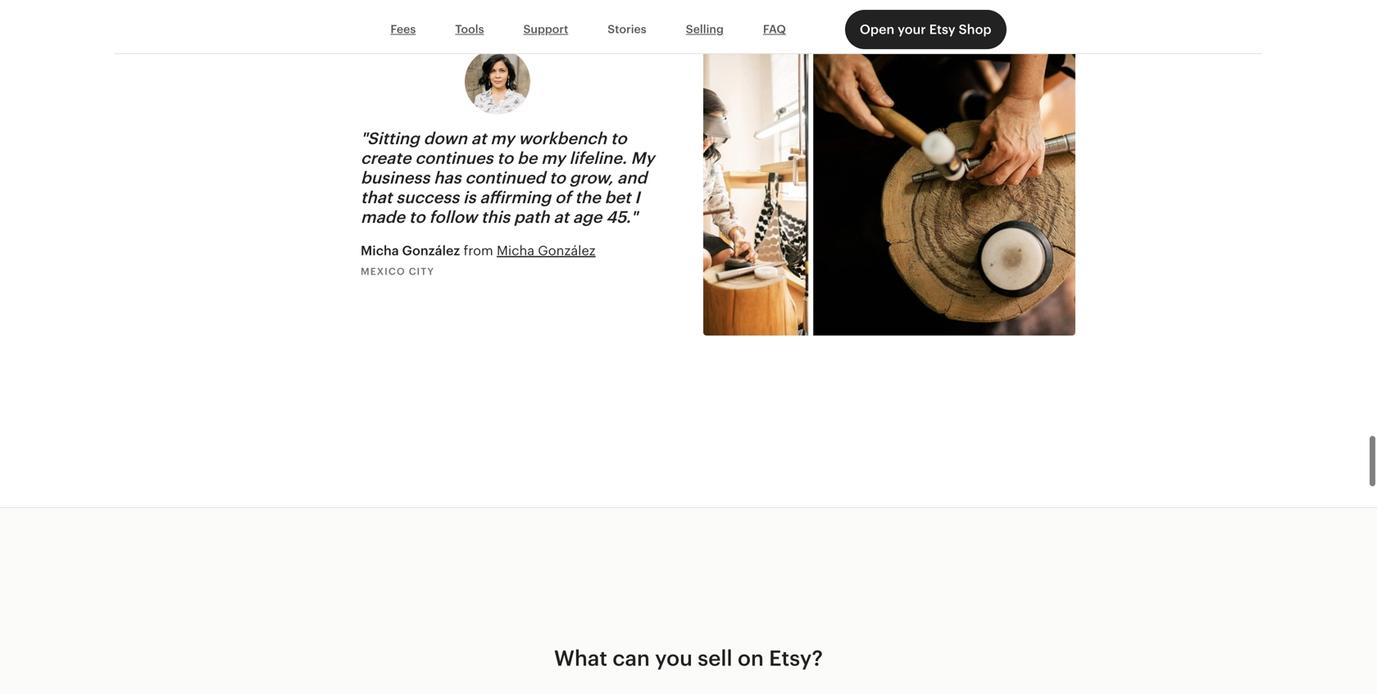 Task type: vqa. For each thing, say whether or not it's contained in the screenshot.
the made
yes



Task type: describe. For each thing, give the bounding box(es) containing it.
support link
[[504, 14, 588, 45]]

selling link
[[667, 14, 744, 45]]

workbench
[[519, 129, 607, 148]]

path
[[514, 208, 550, 227]]

city
[[409, 266, 435, 277]]

from
[[464, 243, 494, 258]]

success
[[396, 188, 459, 207]]

what
[[554, 647, 608, 671]]

grow,
[[570, 168, 614, 187]]

mexico
[[361, 266, 406, 277]]

the
[[575, 188, 601, 207]]

be
[[518, 149, 538, 168]]

age
[[573, 208, 602, 227]]

0 vertical spatial my
[[491, 129, 515, 148]]

affirming
[[480, 188, 551, 207]]

your
[[898, 22, 927, 37]]

you
[[655, 647, 693, 671]]

to down success
[[409, 208, 425, 227]]

continues
[[415, 149, 493, 168]]

and
[[618, 168, 647, 187]]

to up the continued
[[497, 149, 514, 168]]

etsy?
[[769, 647, 823, 671]]

what can you sell on etsy?
[[554, 647, 823, 671]]

to up lifeline.
[[611, 129, 627, 148]]

down
[[424, 129, 467, 148]]

0 vertical spatial at
[[471, 129, 487, 148]]

has
[[434, 168, 461, 187]]

on
[[738, 647, 764, 671]]

2 gonzález from the left
[[538, 243, 596, 258]]

"sitting
[[361, 129, 420, 148]]

"sitting down at my workbench to create continues to be my lifeline. my business has continued to grow, and that success is affirming of the bet i made to follow this path at age 45."
[[361, 129, 655, 227]]

2 micha from the left
[[497, 243, 535, 258]]

faq
[[764, 23, 786, 36]]

my
[[631, 149, 655, 168]]

2 micha gonzález image from the left
[[704, 49, 1076, 336]]

this
[[481, 208, 510, 227]]



Task type: locate. For each thing, give the bounding box(es) containing it.
lifeline.
[[570, 149, 627, 168]]

etsy
[[930, 22, 956, 37]]

at
[[471, 129, 487, 148], [554, 208, 569, 227]]

45."
[[606, 208, 638, 227]]

i
[[635, 188, 640, 207]]

to
[[611, 129, 627, 148], [497, 149, 514, 168], [550, 168, 566, 187], [409, 208, 425, 227]]

faq link
[[744, 14, 806, 45]]

create
[[361, 149, 411, 168]]

selling
[[686, 23, 724, 36]]

micha gonzález link
[[497, 243, 596, 258]]

micha
[[361, 243, 399, 258], [497, 243, 535, 258]]

1 micha from the left
[[361, 243, 399, 258]]

1 horizontal spatial micha gonzález image
[[704, 49, 1076, 336]]

gonzález
[[402, 243, 460, 258], [538, 243, 596, 258]]

stories
[[608, 23, 647, 36]]

follow
[[429, 208, 477, 227]]

micha gonzález from micha gonzález mexico city
[[361, 243, 596, 277]]

0 horizontal spatial micha gonzález image
[[465, 49, 531, 115]]

tools
[[455, 23, 484, 36]]

fees
[[391, 23, 416, 36]]

can
[[613, 647, 650, 671]]

gonzález down age
[[538, 243, 596, 258]]

that
[[361, 188, 392, 207]]

bet
[[605, 188, 631, 207]]

0 horizontal spatial gonzález
[[402, 243, 460, 258]]

at up continues
[[471, 129, 487, 148]]

1 horizontal spatial gonzález
[[538, 243, 596, 258]]

my up the continued
[[491, 129, 515, 148]]

fees link
[[371, 14, 436, 45]]

to up of in the left of the page
[[550, 168, 566, 187]]

business
[[361, 168, 430, 187]]

micha gonzález image
[[465, 49, 531, 115], [704, 49, 1076, 336]]

gonzález up the city
[[402, 243, 460, 258]]

support
[[524, 23, 569, 36]]

micha up mexico
[[361, 243, 399, 258]]

of
[[555, 188, 571, 207]]

0 horizontal spatial micha
[[361, 243, 399, 258]]

1 horizontal spatial my
[[542, 149, 566, 168]]

1 horizontal spatial at
[[554, 208, 569, 227]]

0 horizontal spatial at
[[471, 129, 487, 148]]

made
[[361, 208, 405, 227]]

tools link
[[436, 14, 504, 45]]

stories link
[[588, 14, 667, 45]]

continued
[[465, 168, 546, 187]]

1 gonzález from the left
[[402, 243, 460, 258]]

open
[[860, 22, 895, 37]]

1 horizontal spatial micha
[[497, 243, 535, 258]]

my
[[491, 129, 515, 148], [542, 149, 566, 168]]

is
[[463, 188, 476, 207]]

1 micha gonzález image from the left
[[465, 49, 531, 115]]

shop
[[959, 22, 992, 37]]

at down of in the left of the page
[[554, 208, 569, 227]]

open your etsy shop
[[860, 22, 992, 37]]

my down workbench
[[542, 149, 566, 168]]

micha right from
[[497, 243, 535, 258]]

0 horizontal spatial my
[[491, 129, 515, 148]]

1 vertical spatial my
[[542, 149, 566, 168]]

sell
[[698, 647, 733, 671]]

1 vertical spatial at
[[554, 208, 569, 227]]

open your etsy shop link
[[845, 10, 1007, 49]]



